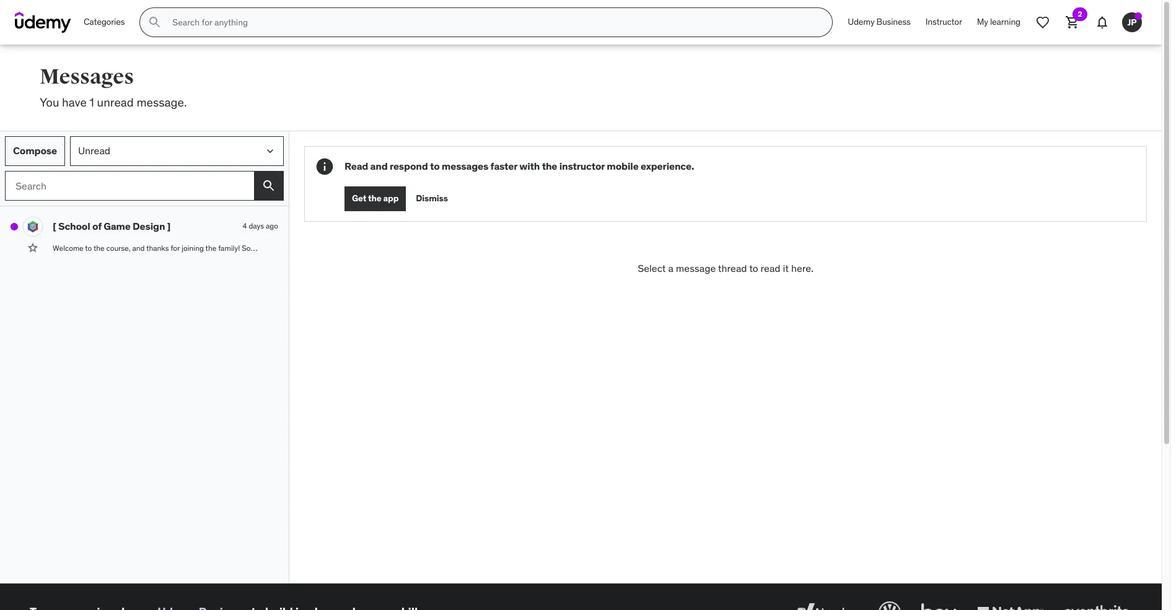 Task type: describe. For each thing, give the bounding box(es) containing it.
to right here
[[1034, 243, 1041, 253]]

in
[[497, 243, 503, 253]]

[ school of game design ] button
[[53, 220, 238, 232]]

to right sure
[[714, 243, 721, 253]]

to right is
[[364, 243, 371, 253]]

mark as read image
[[11, 223, 18, 230]]

can't
[[566, 243, 582, 253]]

eventbrite image
[[1061, 599, 1132, 610]]

4 days ago
[[243, 221, 278, 231]]

soon
[[242, 243, 259, 253]]

compose
[[13, 144, 57, 157]]

1 vertical spatial with
[[794, 243, 808, 253]]

your
[[760, 243, 774, 253]]

jp
[[1127, 16, 1137, 28]]

you
[[40, 95, 59, 110]]

welcome to the course, and thanks for joining the family! soon you'll be learning how easy it is to create incredible camera movements in arcade.studio. we can't wait to see what you create! make sure to share all of your work with us. and if you have any questions along the way, we are always here to help, don't hesitate to say hello!
[[53, 243, 1147, 253]]

select a message thread to read it here.
[[638, 262, 813, 274]]

2
[[1078, 9, 1082, 19]]

is
[[357, 243, 363, 253]]

the left course, at the top of the page
[[94, 243, 104, 253]]

arcade.studio.
[[505, 243, 552, 253]]

Search text field
[[5, 171, 254, 201]]

message
[[676, 262, 716, 274]]

get
[[352, 193, 366, 204]]

don't
[[1060, 243, 1077, 253]]

to right the respond
[[430, 160, 440, 172]]

categories button
[[76, 7, 132, 37]]

1 horizontal spatial and
[[370, 160, 388, 172]]

read
[[761, 262, 780, 274]]

respond
[[390, 160, 428, 172]]

of inside [ school of game design ] button
[[92, 220, 102, 232]]

messages
[[442, 160, 488, 172]]

the left way,
[[941, 243, 952, 253]]

a
[[668, 262, 673, 274]]

say
[[1116, 243, 1127, 253]]

message.
[[137, 95, 187, 110]]

instructor link
[[918, 7, 970, 37]]

box image
[[918, 599, 960, 610]]

nasdaq image
[[790, 599, 861, 610]]

udemy business
[[848, 16, 911, 27]]

the left instructor
[[542, 160, 557, 172]]

select
[[638, 262, 666, 274]]

my learning link
[[970, 7, 1028, 37]]

for
[[171, 243, 180, 253]]

1 horizontal spatial of
[[752, 243, 758, 253]]

incredible
[[396, 243, 428, 253]]

create
[[373, 243, 394, 253]]

messages
[[40, 64, 134, 90]]

how
[[319, 243, 332, 253]]

here
[[1017, 243, 1032, 253]]

camera
[[430, 243, 455, 253]]

1 horizontal spatial have
[[856, 243, 871, 253]]

the inside get the app link
[[368, 193, 381, 204]]

family!
[[218, 243, 240, 253]]

share
[[722, 243, 741, 253]]

and
[[821, 243, 834, 253]]

course,
[[106, 243, 130, 253]]

app
[[383, 193, 399, 204]]

0 horizontal spatial and
[[132, 243, 145, 253]]

work
[[776, 243, 792, 253]]

Search for anything text field
[[170, 12, 817, 33]]

get the app link
[[345, 186, 406, 211]]

we
[[554, 243, 564, 253]]

questions
[[887, 243, 919, 253]]

]
[[167, 220, 171, 232]]

joining
[[182, 243, 204, 253]]

welcome
[[53, 243, 83, 253]]

ago
[[266, 221, 278, 231]]

dismiss
[[416, 193, 448, 204]]

be
[[280, 243, 288, 253]]

[ school of game design ]
[[53, 220, 171, 232]]

see
[[608, 243, 620, 253]]

school
[[58, 220, 90, 232]]

notifications image
[[1095, 15, 1110, 30]]



Task type: vqa. For each thing, say whether or not it's contained in the screenshot.
Get Udemy Business
no



Task type: locate. For each thing, give the bounding box(es) containing it.
it left is
[[351, 243, 355, 253]]

you right what
[[639, 243, 651, 253]]

create!
[[653, 243, 676, 253]]

have left any
[[856, 243, 871, 253]]

my learning
[[977, 16, 1021, 27]]

to right welcome
[[85, 243, 92, 253]]

dismiss button
[[416, 186, 448, 211]]

thanks
[[146, 243, 169, 253]]

2 link
[[1058, 7, 1087, 37]]

of left 'game'
[[92, 220, 102, 232]]

0 horizontal spatial with
[[519, 160, 540, 172]]

all
[[742, 243, 750, 253]]

0 vertical spatial of
[[92, 220, 102, 232]]

search image
[[261, 178, 276, 193]]

experience.
[[641, 160, 694, 172]]

of right all
[[752, 243, 758, 253]]

thread
[[718, 262, 747, 274]]

read
[[345, 160, 368, 172]]

jp link
[[1117, 7, 1147, 37]]

movements
[[457, 243, 496, 253]]

with
[[519, 160, 540, 172], [794, 243, 808, 253]]

are
[[981, 243, 992, 253]]

to left see
[[599, 243, 606, 253]]

4
[[243, 221, 247, 231]]

if
[[836, 243, 840, 253]]

to
[[430, 160, 440, 172], [85, 243, 92, 253], [364, 243, 371, 253], [599, 243, 606, 253], [714, 243, 721, 253], [1034, 243, 1041, 253], [1108, 243, 1114, 253], [749, 262, 758, 274]]

0 horizontal spatial of
[[92, 220, 102, 232]]

days
[[249, 221, 264, 231]]

you'll
[[261, 243, 278, 253]]

you have alerts image
[[1135, 12, 1142, 20]]

help,
[[1042, 243, 1058, 253]]

0 vertical spatial have
[[62, 95, 87, 110]]

game
[[104, 220, 131, 232]]

always
[[993, 243, 1015, 253]]

hesitate
[[1079, 243, 1106, 253]]

1 horizontal spatial you
[[842, 243, 854, 253]]

0 horizontal spatial have
[[62, 95, 87, 110]]

we
[[970, 243, 979, 253]]

have inside messages you have 1 unread message.
[[62, 95, 87, 110]]

here.
[[791, 262, 813, 274]]

have
[[62, 95, 87, 110], [856, 243, 871, 253]]

you
[[639, 243, 651, 253], [842, 243, 854, 253]]

of
[[92, 220, 102, 232], [752, 243, 758, 253]]

mark as important image
[[27, 241, 39, 254]]

wishlist image
[[1035, 15, 1050, 30]]

learning
[[990, 16, 1021, 27], [290, 243, 317, 253]]

udemy
[[848, 16, 875, 27]]

netapp image
[[975, 599, 1046, 610]]

0 vertical spatial and
[[370, 160, 388, 172]]

udemy business link
[[840, 7, 918, 37]]

what
[[621, 243, 638, 253]]

get the app
[[352, 193, 399, 204]]

and right read
[[370, 160, 388, 172]]

1 vertical spatial it
[[783, 262, 789, 274]]

1 horizontal spatial with
[[794, 243, 808, 253]]

0 vertical spatial learning
[[990, 16, 1021, 27]]

categories
[[84, 16, 125, 27]]

0 horizontal spatial you
[[639, 243, 651, 253]]

shopping cart with 2 items image
[[1065, 15, 1080, 30]]

1 you from the left
[[639, 243, 651, 253]]

instructor
[[559, 160, 605, 172]]

have left 1
[[62, 95, 87, 110]]

1 vertical spatial have
[[856, 243, 871, 253]]

and
[[370, 160, 388, 172], [132, 243, 145, 253]]

with left the us.
[[794, 243, 808, 253]]

compose button
[[5, 136, 65, 166]]

us.
[[810, 243, 820, 253]]

wait
[[584, 243, 598, 253]]

2 you from the left
[[842, 243, 854, 253]]

0 vertical spatial with
[[519, 160, 540, 172]]

easy
[[334, 243, 349, 253]]

0 vertical spatial it
[[351, 243, 355, 253]]

0 horizontal spatial learning
[[290, 243, 317, 253]]

hello!
[[1129, 243, 1147, 253]]

with right faster
[[519, 160, 540, 172]]

udemy image
[[15, 12, 71, 33]]

the left family!
[[205, 243, 216, 253]]

0 horizontal spatial it
[[351, 243, 355, 253]]

my
[[977, 16, 988, 27]]

1 horizontal spatial learning
[[990, 16, 1021, 27]]

way,
[[954, 243, 968, 253]]

[
[[53, 220, 56, 232]]

design
[[133, 220, 165, 232]]

learning right my
[[990, 16, 1021, 27]]

1
[[90, 95, 94, 110]]

it right read
[[783, 262, 789, 274]]

it
[[351, 243, 355, 253], [783, 262, 789, 274]]

any
[[873, 243, 885, 253]]

you right if
[[842, 243, 854, 253]]

1 vertical spatial of
[[752, 243, 758, 253]]

faster
[[490, 160, 517, 172]]

to left say
[[1108, 243, 1114, 253]]

unread
[[97, 95, 134, 110]]

sure
[[698, 243, 712, 253]]

1 vertical spatial learning
[[290, 243, 317, 253]]

learning right be
[[290, 243, 317, 253]]

to left read
[[749, 262, 758, 274]]

1 horizontal spatial it
[[783, 262, 789, 274]]

read and respond to messages faster with the instructor mobile experience.
[[345, 160, 694, 172]]

the right 'get'
[[368, 193, 381, 204]]

instructor
[[926, 16, 962, 27]]

1 vertical spatial and
[[132, 243, 145, 253]]

make
[[678, 243, 696, 253]]

and left thanks
[[132, 243, 145, 253]]

volkswagen image
[[876, 599, 903, 610]]

the
[[542, 160, 557, 172], [368, 193, 381, 204], [94, 243, 104, 253], [205, 243, 216, 253], [941, 243, 952, 253]]

along
[[921, 243, 939, 253]]

mobile
[[607, 160, 639, 172]]

submit search image
[[148, 15, 163, 30]]

business
[[876, 16, 911, 27]]



